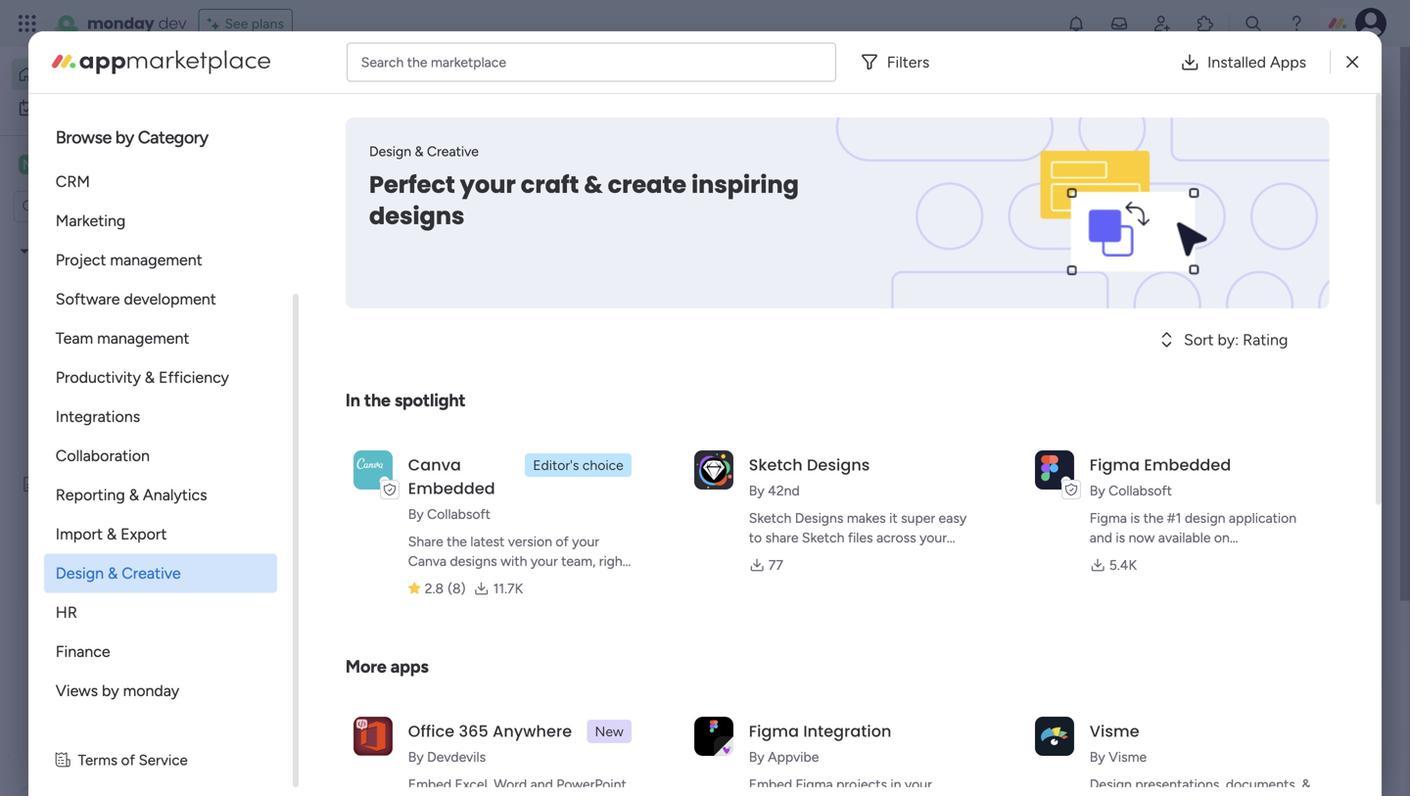 Task type: locate. For each thing, give the bounding box(es) containing it.
search
[[361, 54, 404, 71], [1317, 74, 1366, 93]]

complete for complete your profile
[[1117, 150, 1195, 171]]

scrum up editor's
[[535, 391, 573, 408]]

app logo image
[[353, 450, 393, 490], [694, 450, 734, 490], [1035, 450, 1075, 490], [353, 717, 393, 756], [694, 717, 734, 756], [1035, 717, 1075, 756]]

my up canva embedded
[[442, 391, 461, 408]]

& down the import & export
[[108, 564, 118, 583]]

by inside 'figma embedded by collabsoft'
[[1090, 483, 1106, 499]]

creative up visited at the top left of page
[[427, 143, 479, 160]]

embedded inside 'figma embedded by collabsoft'
[[1145, 454, 1232, 476]]

v2 bolt switch image
[[1256, 73, 1268, 95]]

getting started
[[68, 443, 164, 459]]

check circle image up circle o image
[[1117, 184, 1129, 199]]

0 horizontal spatial getting
[[68, 443, 115, 459]]

getting started
[[1165, 763, 1262, 779]]

the up recent
[[407, 54, 428, 71]]

canva inside canva embedded
[[408, 454, 461, 476]]

embed down appvibe
[[749, 776, 793, 793]]

365
[[459, 721, 489, 743]]

sketch for sketch designs by 42nd
[[749, 454, 803, 476]]

spotlight
[[395, 390, 466, 411]]

1 > from the left
[[430, 391, 439, 408]]

0 vertical spatial by
[[115, 127, 134, 148]]

more,
[[1090, 796, 1125, 797]]

1 vertical spatial visme
[[1109, 749, 1147, 766]]

1 vertical spatial creative
[[122, 564, 181, 583]]

them
[[1201, 796, 1233, 797]]

team down browse
[[71, 155, 109, 174]]

1 vertical spatial collabsoft
[[427, 506, 491, 523]]

dev up apps marketplace image
[[158, 12, 187, 34]]

0 vertical spatial lottie animation element
[[642, 47, 1193, 121]]

management up development
[[110, 251, 202, 269]]

the left #1
[[1144, 510, 1164, 527]]

notifications image
[[1067, 14, 1087, 33]]

1 horizontal spatial public board image
[[42, 442, 61, 460]]

your up "team,"
[[572, 533, 600, 550]]

& right documents,
[[1302, 776, 1311, 793]]

apps image
[[1196, 14, 1216, 33]]

recently visited
[[330, 161, 461, 182]]

notifications
[[1243, 232, 1328, 250]]

reporting
[[56, 486, 125, 505]]

team inside "workspace selection" element
[[71, 155, 109, 174]]

in up view
[[891, 776, 902, 793]]

0 horizontal spatial public board image
[[21, 475, 39, 494]]

app
[[1255, 307, 1282, 325]]

public board image up feature on the bottom left
[[42, 442, 61, 460]]

enable
[[1136, 232, 1181, 250]]

1 vertical spatial dev
[[405, 391, 427, 408]]

your left craft
[[460, 169, 516, 201]]

my inside "workspace selection" element
[[45, 155, 67, 174]]

feed
[[394, 739, 431, 760]]

0 vertical spatial canva
[[408, 454, 461, 476]]

desktop
[[1184, 232, 1239, 250]]

my scrum team
[[35, 243, 130, 260]]

team inside "quick search results" list box
[[465, 391, 497, 408]]

give
[[1160, 64, 1190, 81]]

0 horizontal spatial search
[[361, 54, 404, 71]]

2 horizontal spatial of
[[556, 533, 569, 550]]

1 vertical spatial is
[[1116, 530, 1126, 546]]

getting started element
[[1088, 743, 1381, 797]]

0 vertical spatial check circle image
[[1117, 184, 1129, 199]]

team,
[[562, 553, 596, 570]]

& right spec
[[129, 486, 139, 505]]

collabsoft down canva embedded
[[427, 506, 491, 523]]

1 horizontal spatial embedded
[[1145, 454, 1232, 476]]

in inside embed figma projects in your monday.com board view and se
[[891, 776, 902, 793]]

figma inside embed figma projects in your monday.com board view and se
[[796, 776, 833, 793]]

update
[[330, 739, 390, 760]]

figma up appvibe
[[749, 721, 800, 743]]

creative for design & creative
[[122, 564, 181, 583]]

0 vertical spatial sketch
[[749, 454, 803, 476]]

figma down appvibe
[[796, 776, 833, 793]]

0 horizontal spatial in
[[472, 796, 482, 797]]

your right projects
[[905, 776, 933, 793]]

by for views
[[102, 682, 119, 701]]

canva
[[408, 454, 461, 476], [408, 553, 447, 570]]

1 horizontal spatial search
[[1317, 74, 1366, 93]]

template
[[129, 476, 184, 493]]

0 vertical spatial team
[[99, 243, 130, 260]]

1 vertical spatial complete
[[1136, 282, 1202, 300]]

0 vertical spatial public board image
[[42, 442, 61, 460]]

quick search
[[1272, 74, 1366, 93]]

complete up the install
[[1136, 282, 1202, 300]]

1 vertical spatial check circle image
[[1117, 259, 1129, 274]]

check circle image inside invite team members link
[[1117, 259, 1129, 274]]

embed inside embed figma projects in your monday.com board view and se
[[749, 776, 793, 793]]

1 horizontal spatial team
[[576, 391, 607, 408]]

monday dev > my team > my scrum team
[[352, 391, 607, 408]]

and right view
[[903, 796, 925, 797]]

team down 'marketing'
[[99, 243, 130, 260]]

recently
[[330, 161, 402, 182]]

1 vertical spatial canva
[[408, 553, 447, 570]]

creative inside design & creative perfect your craft & create inspiring designs
[[427, 143, 479, 160]]

design inside design & creative perfect your craft & create inspiring designs
[[369, 143, 411, 160]]

0 vertical spatial dev
[[158, 12, 187, 34]]

search everything image
[[1244, 14, 1264, 33]]

management for project management
[[110, 251, 202, 269]]

workspaces
[[279, 96, 363, 114]]

0 horizontal spatial >
[[430, 391, 439, 408]]

figma inside 'figma embedded by collabsoft'
[[1090, 454, 1140, 476]]

1 vertical spatial team
[[576, 391, 607, 408]]

1 check circle image from the top
[[1117, 184, 1129, 199]]

bugs queue
[[68, 376, 142, 393]]

embedded up #1
[[1145, 454, 1232, 476]]

import
[[56, 525, 103, 544]]

easy
[[939, 510, 967, 527]]

available
[[1159, 530, 1211, 546]]

the down by collabsoft
[[447, 533, 467, 550]]

feature spec template
[[46, 476, 184, 493]]

in down excel,
[[472, 796, 482, 797]]

designs inside sketch designs by 42nd
[[807, 454, 870, 476]]

workspace selection element
[[19, 153, 112, 176]]

1 canva from the top
[[408, 454, 461, 476]]

1 horizontal spatial >
[[501, 391, 509, 408]]

1 horizontal spatial monday.com
[[749, 796, 829, 797]]

maria williams image
[[1356, 8, 1387, 39]]

your inside sketch designs makes it super easy to share sketch files across your organization.
[[920, 530, 947, 546]]

designs inside sketch designs makes it super easy to share sketch files across your organization.
[[795, 510, 844, 527]]

excel,
[[455, 776, 491, 793]]

reporting & analytics
[[56, 486, 207, 505]]

canva up inside
[[408, 553, 447, 570]]

0 vertical spatial in
[[891, 776, 902, 793]]

getting down 'integrations'
[[68, 443, 115, 459]]

designs for sketch designs by 42nd
[[807, 454, 870, 476]]

0 vertical spatial designs
[[807, 454, 870, 476]]

update feed (inbox)
[[330, 739, 493, 760]]

0 vertical spatial scrum
[[57, 243, 95, 260]]

by inside figma integration by appvibe
[[749, 749, 765, 766]]

1 vertical spatial profile
[[1205, 282, 1247, 300]]

0 vertical spatial your
[[1200, 150, 1236, 171]]

77
[[769, 557, 784, 574]]

check circle image for invite
[[1117, 259, 1129, 274]]

apps
[[1271, 53, 1307, 72]]

1 vertical spatial getting
[[1165, 763, 1213, 779]]

sketch for sketch designs makes it super easy to share sketch files across your organization.
[[749, 510, 792, 527]]

creative
[[427, 143, 479, 160], [122, 564, 181, 583]]

photo
[[1220, 207, 1260, 225]]

good
[[279, 54, 314, 71]]

2 horizontal spatial design
[[1090, 776, 1132, 793]]

management up productivity & efficiency
[[97, 329, 190, 348]]

creative down 'export'
[[122, 564, 181, 583]]

getting up embed
[[1165, 763, 1213, 779]]

development
[[124, 290, 216, 309]]

2 embed from the left
[[749, 776, 793, 793]]

2 vertical spatial monday
[[123, 682, 180, 701]]

sketch left files
[[802, 530, 845, 546]]

caret down image
[[21, 244, 28, 258]]

lottie animation element
[[642, 47, 1193, 121], [0, 599, 250, 797]]

1 horizontal spatial monday.com!
[[1090, 549, 1174, 566]]

quick
[[1272, 74, 1313, 93]]

visited
[[407, 161, 461, 182]]

of up "team,"
[[556, 533, 569, 550]]

0 vertical spatial monday
[[87, 12, 154, 34]]

sort by: rating button
[[1124, 324, 1330, 356]]

search up access
[[361, 54, 404, 71]]

1 horizontal spatial collabsoft
[[1109, 483, 1173, 499]]

and inside embed figma projects in your monday.com board view and se
[[903, 796, 925, 797]]

2 vertical spatial sketch
[[802, 530, 845, 546]]

figma for embedded
[[1090, 454, 1140, 476]]

embed inside the embed excel, word and powerpoint anywhere in monday.com
[[408, 776, 452, 793]]

complete for complete profile install our mobile app
[[1136, 282, 1202, 300]]

0 vertical spatial is
[[1131, 510, 1141, 527]]

embed figma projects in your monday.com board view and se
[[749, 776, 950, 797]]

1 vertical spatial sketch
[[749, 510, 792, 527]]

0 vertical spatial profile
[[1240, 150, 1291, 171]]

0 vertical spatial complete
[[1117, 150, 1195, 171]]

profile up "setup account" link
[[1240, 150, 1291, 171]]

anywhere
[[493, 721, 572, 743]]

& left 'export'
[[107, 525, 117, 544]]

monday for monday dev > my team > my scrum team
[[352, 391, 401, 408]]

dev right in
[[405, 391, 427, 408]]

1 vertical spatial embedded
[[408, 478, 495, 500]]

and right more,
[[1128, 796, 1151, 797]]

rating
[[1243, 331, 1289, 349]]

share
[[408, 533, 444, 550]]

11.7k
[[493, 580, 523, 597]]

the right in
[[364, 390, 391, 411]]

project management
[[56, 251, 202, 269]]

installed apps button
[[1165, 43, 1323, 82]]

monday.com! down now
[[1090, 549, 1174, 566]]

1 horizontal spatial scrum
[[535, 391, 573, 408]]

design up more,
[[1090, 776, 1132, 793]]

and inside design presentations, documents, & more, and embed them into you
[[1128, 796, 1151, 797]]

2 check circle image from the top
[[1117, 259, 1129, 274]]

inbox image
[[1110, 14, 1130, 33]]

0 horizontal spatial is
[[1116, 530, 1126, 546]]

public board image left feature on the bottom left
[[21, 475, 39, 494]]

0 horizontal spatial design
[[56, 564, 104, 583]]

of right terms in the left bottom of the page
[[121, 752, 135, 770]]

by right browse
[[115, 127, 134, 148]]

enable desktop notifications link
[[1117, 230, 1381, 252]]

figma up now
[[1090, 454, 1140, 476]]

0 horizontal spatial of
[[121, 752, 135, 770]]

design down import
[[56, 564, 104, 583]]

design inside design presentations, documents, & more, and embed them into you
[[1090, 776, 1132, 793]]

and right inbox
[[572, 74, 598, 93]]

in
[[891, 776, 902, 793], [472, 796, 482, 797]]

1 vertical spatial design
[[56, 564, 104, 583]]

list box
[[0, 231, 250, 766]]

collabsoft
[[1109, 483, 1173, 499], [427, 506, 491, 523]]

terms of use image
[[56, 750, 70, 772]]

0 vertical spatial getting
[[68, 443, 115, 459]]

good morning, maria! quickly access your recent boards, inbox and workspaces
[[279, 54, 598, 114]]

by inside sketch designs by 42nd
[[749, 483, 765, 499]]

1 horizontal spatial is
[[1131, 510, 1141, 527]]

scrum down 'marketing'
[[57, 243, 95, 260]]

and
[[572, 74, 598, 93], [1090, 530, 1113, 546], [531, 776, 553, 793], [903, 796, 925, 797], [1128, 796, 1151, 797]]

0 vertical spatial design
[[369, 143, 411, 160]]

and right word
[[531, 776, 553, 793]]

your down super
[[920, 530, 947, 546]]

0 vertical spatial embedded
[[1145, 454, 1232, 476]]

1 vertical spatial scrum
[[535, 391, 573, 408]]

figma inside figma integration by appvibe
[[749, 721, 800, 743]]

check circle image down circle o icon
[[1117, 259, 1129, 274]]

of right 2.8
[[448, 573, 461, 589]]

0 horizontal spatial scrum
[[57, 243, 95, 260]]

& up visited at the top left of page
[[415, 143, 424, 160]]

0 vertical spatial creative
[[427, 143, 479, 160]]

figma up 5.4k on the right of the page
[[1090, 510, 1128, 527]]

search down dapulse x slim image
[[1317, 74, 1366, 93]]

the inside share the latest version of your canva designs with your team, right inside of monday.com!
[[447, 533, 467, 550]]

search inside button
[[1317, 74, 1366, 93]]

1 horizontal spatial in
[[891, 776, 902, 793]]

1 vertical spatial in
[[472, 796, 482, 797]]

team management
[[56, 329, 190, 348]]

complete up setup
[[1117, 150, 1195, 171]]

collabsoft up #1
[[1109, 483, 1173, 499]]

designs inside design & creative perfect your craft & create inspiring designs
[[369, 200, 465, 233]]

canva embedded
[[408, 454, 495, 500]]

roadmap
[[68, 343, 126, 360]]

0 horizontal spatial monday.com
[[486, 796, 565, 797]]

your down maria!
[[388, 74, 420, 93]]

0 vertical spatial management
[[110, 251, 202, 269]]

design & creative
[[56, 564, 181, 583]]

0 horizontal spatial embed
[[408, 776, 452, 793]]

management
[[110, 251, 202, 269], [97, 329, 190, 348]]

new
[[595, 724, 624, 740]]

my
[[45, 155, 67, 174], [35, 243, 54, 260], [442, 391, 461, 408], [513, 391, 532, 408]]

design up recently visited
[[369, 143, 411, 160]]

designs down latest
[[450, 553, 497, 570]]

marketplace
[[431, 54, 507, 71]]

check circle image inside "setup account" link
[[1117, 184, 1129, 199]]

designs down visited at the top left of page
[[369, 200, 465, 233]]

monday dev
[[87, 12, 187, 34]]

0 horizontal spatial embedded
[[408, 478, 495, 500]]

1 monday.com from the left
[[486, 796, 565, 797]]

the for search the marketplace
[[407, 54, 428, 71]]

dev inside "quick search results" list box
[[405, 391, 427, 408]]

complete your profile
[[1117, 150, 1291, 171]]

check circle image
[[1117, 184, 1129, 199], [1117, 259, 1129, 274]]

efficiency
[[159, 368, 229, 387]]

setup
[[1136, 182, 1176, 200]]

1 horizontal spatial embed
[[749, 776, 793, 793]]

list box containing my scrum team
[[0, 231, 250, 766]]

app logo image for sketch designs makes it super easy to share sketch files across your organization.
[[694, 450, 734, 490]]

complete inside complete profile install our mobile app
[[1136, 282, 1202, 300]]

0 vertical spatial monday.com!
[[1090, 549, 1174, 566]]

1 embed from the left
[[408, 776, 452, 793]]

spec
[[96, 476, 126, 493]]

sketch up "42nd"
[[749, 454, 803, 476]]

2 monday.com from the left
[[749, 796, 829, 797]]

your up account
[[1200, 150, 1236, 171]]

create
[[608, 169, 687, 201]]

retrospectives
[[68, 410, 160, 426]]

it
[[890, 510, 898, 527]]

home link
[[12, 59, 211, 90]]

figma for is
[[1090, 510, 1128, 527]]

1 horizontal spatial of
[[448, 573, 461, 589]]

word
[[494, 776, 527, 793]]

by right views
[[102, 682, 119, 701]]

is
[[1131, 510, 1141, 527], [1116, 530, 1126, 546]]

2 canva from the top
[[408, 553, 447, 570]]

boards,
[[474, 74, 526, 93]]

embedded up by collabsoft
[[408, 478, 495, 500]]

sketch up share
[[749, 510, 792, 527]]

app logo image for embed figma projects in your monday.com board view and se
[[694, 717, 734, 756]]

workspace image
[[19, 154, 38, 175]]

quick search button
[[1240, 64, 1381, 103]]

designs up makes
[[807, 454, 870, 476]]

1 vertical spatial your
[[1187, 207, 1217, 225]]

terms of service
[[78, 752, 188, 770]]

1 vertical spatial search
[[1317, 74, 1366, 93]]

0 horizontal spatial dev
[[158, 12, 187, 34]]

my right caret down icon
[[35, 243, 54, 260]]

1 horizontal spatial design
[[369, 143, 411, 160]]

1 vertical spatial designs
[[450, 553, 497, 570]]

1 vertical spatial monday.com!
[[464, 573, 547, 589]]

2 > from the left
[[501, 391, 509, 408]]

1 horizontal spatial creative
[[427, 143, 479, 160]]

complete profile install our mobile app
[[1136, 282, 1282, 325]]

0 horizontal spatial collabsoft
[[427, 506, 491, 523]]

your for photo
[[1187, 207, 1217, 225]]

& right queue
[[145, 368, 155, 387]]

0 horizontal spatial monday.com!
[[464, 573, 547, 589]]

my right workspace image
[[45, 155, 67, 174]]

public board image for getting started
[[42, 442, 61, 460]]

and up 5.4k on the right of the page
[[1090, 530, 1113, 546]]

team up choice at bottom left
[[576, 391, 607, 408]]

figma inside figma is the #1 design application and is now available on monday.com!
[[1090, 510, 1128, 527]]

profile up mobile
[[1205, 282, 1247, 300]]

your down account
[[1187, 207, 1217, 225]]

and inside figma is the #1 design application and is now available on monday.com!
[[1090, 530, 1113, 546]]

dapulse x slim image
[[1347, 50, 1359, 74]]

enable desktop notifications
[[1136, 232, 1328, 250]]

with
[[501, 553, 527, 570]]

0 horizontal spatial lottie animation element
[[0, 599, 250, 797]]

crm
[[56, 172, 90, 191]]

canva up by collabsoft
[[408, 454, 461, 476]]

0 vertical spatial designs
[[369, 200, 465, 233]]

monday.com! inside share the latest version of your canva designs with your team, right inside of monday.com!
[[464, 573, 547, 589]]

public board image
[[42, 442, 61, 460], [21, 475, 39, 494]]

started
[[1217, 763, 1262, 779]]

designs up share
[[795, 510, 844, 527]]

monday.com down word
[[486, 796, 565, 797]]

> right spotlight
[[501, 391, 509, 408]]

visme
[[1090, 721, 1140, 743], [1109, 749, 1147, 766]]

> up canva embedded
[[430, 391, 439, 408]]

getting for getting started
[[1165, 763, 1213, 779]]

dev for monday dev
[[158, 12, 187, 34]]

is up now
[[1131, 510, 1141, 527]]

1 vertical spatial designs
[[795, 510, 844, 527]]

option
[[0, 234, 250, 238]]

maria!
[[374, 54, 412, 71]]

1 vertical spatial of
[[448, 573, 461, 589]]

0 horizontal spatial creative
[[122, 564, 181, 583]]

2 vertical spatial design
[[1090, 776, 1132, 793]]

1 vertical spatial monday
[[352, 391, 401, 408]]

0 vertical spatial collabsoft
[[1109, 483, 1173, 499]]

sketch inside sketch designs by 42nd
[[749, 454, 803, 476]]

1 vertical spatial public board image
[[21, 475, 39, 494]]

by
[[115, 127, 134, 148], [102, 682, 119, 701]]

0 vertical spatial visme
[[1090, 721, 1140, 743]]

figma for integration
[[749, 721, 800, 743]]

more apps
[[346, 656, 429, 677]]

in inside the embed excel, word and powerpoint anywhere in monday.com
[[472, 796, 482, 797]]

monday.com down appvibe
[[749, 796, 829, 797]]

monday inside "quick search results" list box
[[352, 391, 401, 408]]

getting inside list box
[[68, 443, 115, 459]]

1 horizontal spatial dev
[[405, 391, 427, 408]]

monday.com! down with
[[464, 573, 547, 589]]

team up canva embedded
[[465, 391, 497, 408]]

1 vertical spatial management
[[97, 329, 190, 348]]

embed up anywhere
[[408, 776, 452, 793]]

visme by visme
[[1090, 721, 1147, 766]]

1 vertical spatial by
[[102, 682, 119, 701]]

is left now
[[1116, 530, 1126, 546]]

1 horizontal spatial getting
[[1165, 763, 1213, 779]]



Task type: vqa. For each thing, say whether or not it's contained in the screenshot.
the rightmost search icon
no



Task type: describe. For each thing, give the bounding box(es) containing it.
installed apps
[[1208, 53, 1307, 72]]

scrum inside "quick search results" list box
[[535, 391, 573, 408]]

& for import & export
[[107, 525, 117, 544]]

give feedback
[[1160, 64, 1221, 103]]

filters button
[[852, 43, 946, 82]]

designs inside share the latest version of your canva designs with your team, right inside of monday.com!
[[450, 553, 497, 570]]

quick search results list box
[[303, 183, 1040, 683]]

& for design & creative
[[108, 564, 118, 583]]

craft
[[521, 169, 579, 201]]

5.4k
[[1110, 557, 1137, 574]]

design
[[1185, 510, 1226, 527]]

embedded for canva
[[408, 478, 495, 500]]

productivity
[[56, 368, 141, 387]]

getting for getting started
[[68, 443, 115, 459]]

designs for sketch designs makes it super easy to share sketch files across your organization.
[[795, 510, 844, 527]]

more
[[346, 656, 387, 677]]

my right spotlight
[[513, 391, 532, 408]]

dev for monday dev > my team > my scrum team
[[405, 391, 427, 408]]

#1
[[1168, 510, 1182, 527]]

by for browse
[[115, 127, 134, 148]]

v2 user feedback image
[[1137, 73, 1152, 95]]

monday dev > my team > my scrum team link
[[318, 199, 662, 419]]

2.8
[[425, 580, 444, 597]]

team down desktop
[[1177, 257, 1212, 275]]

figma is the #1 design application and is now available on monday.com!
[[1090, 510, 1297, 566]]

by devdevils
[[408, 749, 486, 766]]

see plans button
[[198, 9, 293, 38]]

design & creative perfect your craft & create inspiring designs
[[369, 143, 799, 233]]

app logo image for embed excel, word and powerpoint anywhere in monday.com
[[353, 717, 393, 756]]

by collabsoft
[[408, 506, 491, 523]]

invite
[[1136, 257, 1173, 275]]

banner logo image
[[949, 118, 1306, 309]]

1 vertical spatial lottie animation element
[[0, 599, 250, 797]]

editor's choice
[[533, 457, 624, 474]]

right
[[599, 553, 628, 570]]

the inside figma is the #1 design application and is now available on monday.com!
[[1144, 510, 1164, 527]]

public board image for feature spec template
[[21, 475, 39, 494]]

design for your
[[369, 143, 411, 160]]

see plans
[[225, 15, 284, 32]]

sketch designs by 42nd
[[749, 454, 870, 499]]

2.8 (8)
[[425, 580, 466, 597]]

into
[[1236, 796, 1260, 797]]

0 vertical spatial search
[[361, 54, 404, 71]]

office
[[408, 721, 455, 743]]

0 vertical spatial of
[[556, 533, 569, 550]]

circle o image
[[1117, 234, 1129, 249]]

embed for embed excel, word and powerpoint anywhere in monday.com
[[408, 776, 452, 793]]

public board image
[[42, 275, 61, 294]]

& for productivity & efficiency
[[145, 368, 155, 387]]

the for share the latest version of your canva designs with your team, right inside of monday.com!
[[447, 533, 467, 550]]

views
[[56, 682, 98, 701]]

search the marketplace
[[361, 54, 507, 71]]

circle o image
[[1117, 209, 1129, 224]]

embed excel, word and powerpoint anywhere in monday.com
[[408, 776, 627, 797]]

profile inside complete profile install our mobile app
[[1205, 282, 1247, 300]]

my inside list box
[[35, 243, 54, 260]]

finance
[[56, 643, 110, 661]]

your inside design & creative perfect your craft & create inspiring designs
[[460, 169, 516, 201]]

integration
[[804, 721, 892, 743]]

setup account link
[[1117, 180, 1381, 202]]

morning,
[[317, 54, 371, 71]]

productivity & efficiency
[[56, 368, 229, 387]]

embed for embed figma projects in your monday.com board view and se
[[749, 776, 793, 793]]

feedback
[[1160, 86, 1221, 103]]

apps marketplace image
[[52, 50, 270, 74]]

monday.com! inside figma is the #1 design application and is now available on monday.com!
[[1090, 549, 1174, 566]]

and inside the embed excel, word and powerpoint anywhere in monday.com
[[531, 776, 553, 793]]

invite team members
[[1136, 257, 1277, 275]]

figma embedded by collabsoft
[[1090, 454, 1232, 499]]

files
[[848, 530, 873, 546]]

install our mobile app link
[[1136, 305, 1381, 327]]

your for profile
[[1200, 150, 1236, 171]]

presentations,
[[1136, 776, 1223, 793]]

team down software at the top left of page
[[56, 329, 93, 348]]

service
[[139, 752, 188, 770]]

across
[[877, 530, 917, 546]]

software development
[[56, 290, 216, 309]]

browse
[[56, 127, 112, 148]]

my team
[[45, 155, 109, 174]]

filters
[[887, 53, 930, 72]]

application
[[1229, 510, 1297, 527]]

projects
[[837, 776, 888, 793]]

help image
[[1287, 14, 1307, 33]]

documents,
[[1227, 776, 1299, 793]]

and inside good morning, maria! quickly access your recent boards, inbox and workspaces
[[572, 74, 598, 93]]

& right craft
[[584, 169, 603, 201]]

m
[[23, 156, 34, 173]]

team inside "quick search results" list box
[[576, 391, 607, 408]]

design for more,
[[1090, 776, 1132, 793]]

embed
[[1155, 796, 1197, 797]]

Search in workspace field
[[41, 195, 164, 218]]

2 vertical spatial of
[[121, 752, 135, 770]]

home
[[43, 66, 81, 83]]

export
[[121, 525, 167, 544]]

app logo image for design presentations, documents, & more, and embed them into you
[[1035, 717, 1075, 756]]

install
[[1136, 307, 1175, 325]]

on
[[1215, 530, 1230, 546]]

your down version
[[531, 553, 558, 570]]

home option
[[12, 59, 211, 90]]

templates image image
[[1105, 423, 1364, 558]]

scrum inside list box
[[57, 243, 95, 260]]

feature
[[46, 476, 93, 493]]

access
[[336, 74, 385, 93]]

upload
[[1136, 207, 1183, 225]]

software
[[56, 290, 120, 309]]

check circle image for setup
[[1117, 184, 1129, 199]]

the for in the spotlight
[[364, 390, 391, 411]]

office 365 anywhere
[[408, 721, 572, 743]]

upload your photo
[[1136, 207, 1260, 225]]

creative for design & creative perfect your craft & create inspiring designs
[[427, 143, 479, 160]]

0 horizontal spatial team
[[99, 243, 130, 260]]

select product image
[[18, 14, 37, 33]]

category
[[138, 127, 208, 148]]

by inside visme by visme
[[1090, 749, 1106, 766]]

sort by: rating
[[1185, 331, 1289, 349]]

1 horizontal spatial lottie animation element
[[642, 47, 1193, 121]]

members
[[1216, 257, 1277, 275]]

collabsoft inside 'figma embedded by collabsoft'
[[1109, 483, 1173, 499]]

apps
[[391, 656, 429, 677]]

(8)
[[448, 580, 466, 597]]

your inside embed figma projects in your monday.com board view and se
[[905, 776, 933, 793]]

embedded for figma
[[1145, 454, 1232, 476]]

monday.com inside the embed excel, word and powerpoint anywhere in monday.com
[[486, 796, 565, 797]]

monday.com inside embed figma projects in your monday.com board view and se
[[749, 796, 829, 797]]

invite members image
[[1153, 14, 1173, 33]]

monday for monday dev
[[87, 12, 154, 34]]

by:
[[1218, 331, 1240, 349]]

canva inside share the latest version of your canva designs with your team, right inside of monday.com!
[[408, 553, 447, 570]]

& for reporting & analytics
[[129, 486, 139, 505]]

& inside design presentations, documents, & more, and embed them into you
[[1302, 776, 1311, 793]]

our
[[1179, 307, 1203, 325]]

42nd
[[768, 483, 800, 499]]

organization.
[[749, 549, 828, 566]]

your inside good morning, maria! quickly access your recent boards, inbox and workspaces
[[388, 74, 420, 93]]

& for design & creative perfect your craft & create inspiring designs
[[415, 143, 424, 160]]

lottie animation image
[[0, 599, 250, 797]]

terms of service link
[[78, 750, 188, 772]]

to
[[749, 530, 762, 546]]

management for team management
[[97, 329, 190, 348]]

inside
[[408, 573, 444, 589]]

perfect
[[369, 169, 455, 201]]



